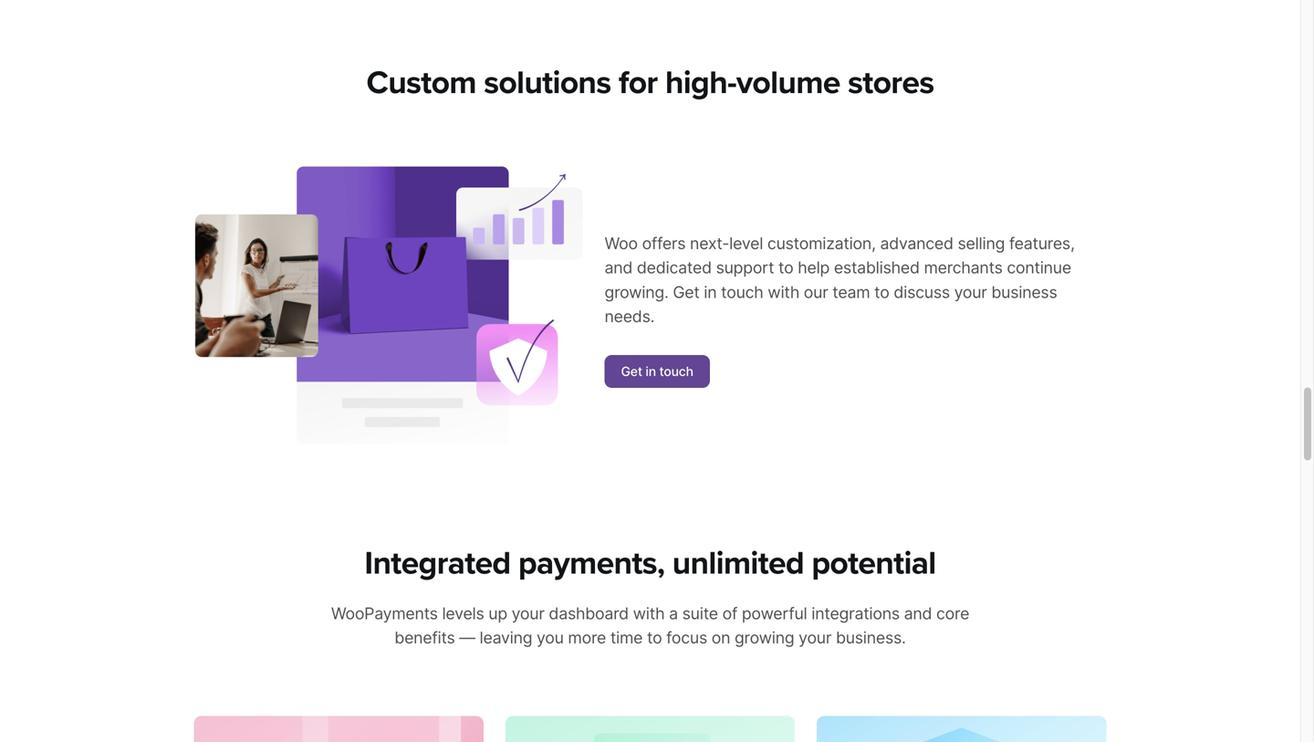 Task type: describe. For each thing, give the bounding box(es) containing it.
and inside woopayments levels up your dashboard with a suite of powerful integrations and core benefits — leaving you more time to focus on growing your business.
[[904, 604, 932, 623]]

custom solutions for high-volume stores
[[366, 63, 934, 102]]

support
[[716, 258, 774, 278]]

our
[[804, 282, 828, 302]]

with inside woo offers next-level customization, advanced selling features, and dedicated support to help established merchants continue growing. get in touch with our team to discuss your business needs.
[[768, 282, 800, 302]]

integrated payments, unlimited potential
[[365, 544, 936, 583]]

merchants
[[924, 258, 1003, 278]]

high-
[[665, 63, 736, 102]]

integrated
[[365, 544, 511, 583]]

advanced
[[880, 234, 954, 253]]

business.
[[836, 628, 906, 648]]

stores
[[848, 63, 934, 102]]

in inside woo offers next-level customization, advanced selling features, and dedicated support to help established merchants continue growing. get in touch with our team to discuss your business needs.
[[704, 282, 717, 302]]

focus
[[666, 628, 707, 648]]

touch inside woo offers next-level customization, advanced selling features, and dedicated support to help established merchants continue growing. get in touch with our team to discuss your business needs.
[[721, 282, 764, 302]]

woo offers next-level customization, advanced selling features, and dedicated support to help established merchants continue growing. get in touch with our team to discuss your business needs.
[[605, 234, 1075, 326]]

core
[[936, 604, 969, 623]]

volume
[[736, 63, 840, 102]]

get in touch
[[621, 364, 693, 379]]

integrations
[[812, 604, 900, 623]]

powerful
[[742, 604, 807, 623]]

up
[[489, 604, 507, 623]]

continue
[[1007, 258, 1071, 278]]

1 horizontal spatial to
[[779, 258, 794, 278]]

a
[[669, 604, 678, 623]]

your inside woo offers next-level customization, advanced selling features, and dedicated support to help established merchants continue growing. get in touch with our team to discuss your business needs.
[[954, 282, 987, 302]]

1 vertical spatial in
[[646, 364, 656, 379]]

0 horizontal spatial get
[[621, 364, 642, 379]]

benefits
[[395, 628, 455, 648]]

to inside woopayments levels up your dashboard with a suite of powerful integrations and core benefits — leaving you more time to focus on growing your business.
[[647, 628, 662, 648]]

solutions
[[484, 63, 611, 102]]

of
[[723, 604, 738, 623]]



Task type: vqa. For each thing, say whether or not it's contained in the screenshot.
bottommost Get
yes



Task type: locate. For each thing, give the bounding box(es) containing it.
touch down growing.
[[659, 364, 693, 379]]

with inside woopayments levels up your dashboard with a suite of powerful integrations and core benefits — leaving you more time to focus on growing your business.
[[633, 604, 665, 623]]

in down support
[[704, 282, 717, 302]]

1 vertical spatial to
[[875, 282, 890, 302]]

touch down support
[[721, 282, 764, 302]]

0 vertical spatial your
[[954, 282, 987, 302]]

and down 'woo'
[[605, 258, 633, 278]]

get inside woo offers next-level customization, advanced selling features, and dedicated support to help established merchants continue growing. get in touch with our team to discuss your business needs.
[[673, 282, 700, 302]]

woopayments
[[331, 604, 438, 623]]

2 horizontal spatial to
[[875, 282, 890, 302]]

and inside woo offers next-level customization, advanced selling features, and dedicated support to help established merchants continue growing. get in touch with our team to discuss your business needs.
[[605, 258, 633, 278]]

your
[[954, 282, 987, 302], [512, 604, 545, 623], [799, 628, 832, 648]]

to left "help"
[[779, 258, 794, 278]]

customization,
[[768, 234, 876, 253]]

1 horizontal spatial your
[[799, 628, 832, 648]]

1 vertical spatial get
[[621, 364, 642, 379]]

time
[[610, 628, 643, 648]]

selling
[[958, 234, 1005, 253]]

to
[[779, 258, 794, 278], [875, 282, 890, 302], [647, 628, 662, 648]]

touch
[[721, 282, 764, 302], [659, 364, 693, 379]]

with
[[768, 282, 800, 302], [633, 604, 665, 623]]

business
[[992, 282, 1057, 302]]

1 vertical spatial your
[[512, 604, 545, 623]]

1 horizontal spatial in
[[704, 282, 717, 302]]

you
[[537, 628, 564, 648]]

and
[[605, 258, 633, 278], [904, 604, 932, 623]]

discuss
[[894, 282, 950, 302]]

1 horizontal spatial with
[[768, 282, 800, 302]]

1 horizontal spatial and
[[904, 604, 932, 623]]

get in touch link
[[605, 355, 710, 388]]

suite
[[682, 604, 718, 623]]

0 vertical spatial and
[[605, 258, 633, 278]]

custom
[[366, 63, 476, 102]]

growing
[[735, 628, 794, 648]]

0 horizontal spatial with
[[633, 604, 665, 623]]

and left core
[[904, 604, 932, 623]]

to right time
[[647, 628, 662, 648]]

to down established
[[875, 282, 890, 302]]

1 vertical spatial with
[[633, 604, 665, 623]]

level
[[729, 234, 763, 253]]

in
[[704, 282, 717, 302], [646, 364, 656, 379]]

on
[[712, 628, 730, 648]]

unlimited
[[672, 544, 804, 583]]

in down needs.
[[646, 364, 656, 379]]

dedicated
[[637, 258, 712, 278]]

leaving
[[480, 628, 532, 648]]

your right "up"
[[512, 604, 545, 623]]

next-
[[690, 234, 729, 253]]

levels
[[442, 604, 484, 623]]

with left our
[[768, 282, 800, 302]]

for
[[619, 63, 658, 102]]

1 horizontal spatial touch
[[721, 282, 764, 302]]

woopayments levels up your dashboard with a suite of powerful integrations and core benefits — leaving you more time to focus on growing your business.
[[331, 604, 969, 648]]

1 horizontal spatial get
[[673, 282, 700, 302]]

0 vertical spatial to
[[779, 258, 794, 278]]

potential
[[812, 544, 936, 583]]

—
[[459, 628, 475, 648]]

with left a
[[633, 604, 665, 623]]

woo
[[605, 234, 638, 253]]

1 vertical spatial touch
[[659, 364, 693, 379]]

team
[[833, 282, 870, 302]]

2 vertical spatial to
[[647, 628, 662, 648]]

your down "integrations"
[[799, 628, 832, 648]]

2 horizontal spatial your
[[954, 282, 987, 302]]

dashboard
[[549, 604, 629, 623]]

needs.
[[605, 307, 655, 326]]

your down merchants
[[954, 282, 987, 302]]

0 vertical spatial touch
[[721, 282, 764, 302]]

0 vertical spatial get
[[673, 282, 700, 302]]

offers
[[642, 234, 686, 253]]

features,
[[1009, 234, 1075, 253]]

0 horizontal spatial your
[[512, 604, 545, 623]]

0 vertical spatial with
[[768, 282, 800, 302]]

0 horizontal spatial in
[[646, 364, 656, 379]]

get down dedicated
[[673, 282, 700, 302]]

more
[[568, 628, 606, 648]]

payments,
[[518, 544, 665, 583]]

growing.
[[605, 282, 669, 302]]

1 vertical spatial and
[[904, 604, 932, 623]]

0 horizontal spatial touch
[[659, 364, 693, 379]]

touch inside get in touch link
[[659, 364, 693, 379]]

0 horizontal spatial and
[[605, 258, 633, 278]]

0 vertical spatial in
[[704, 282, 717, 302]]

help
[[798, 258, 830, 278]]

established
[[834, 258, 920, 278]]

2 vertical spatial your
[[799, 628, 832, 648]]

get
[[673, 282, 700, 302], [621, 364, 642, 379]]

0 horizontal spatial to
[[647, 628, 662, 648]]

get down needs.
[[621, 364, 642, 379]]



